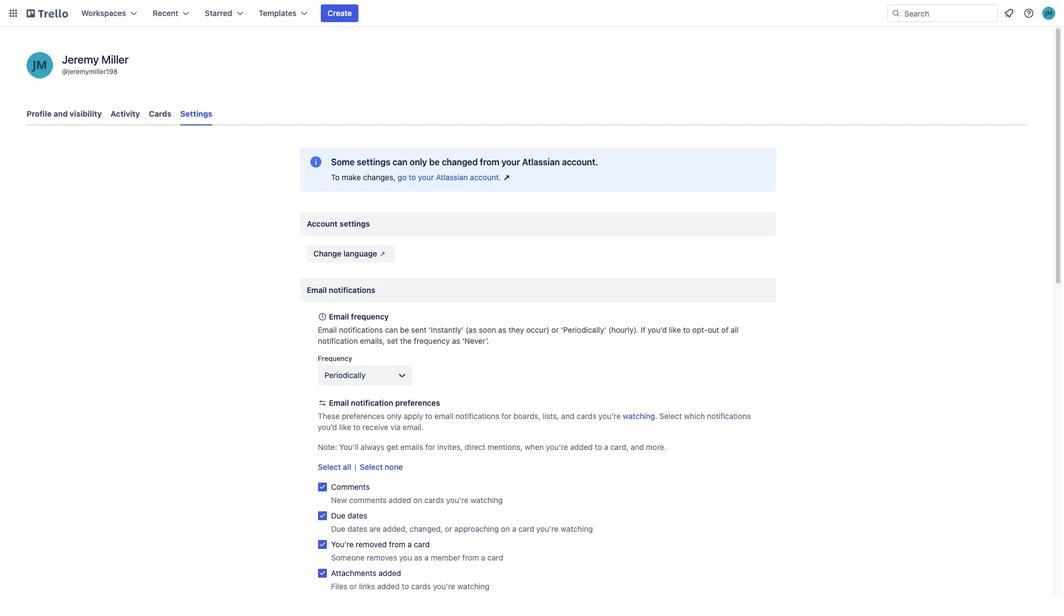 Task type: vqa. For each thing, say whether or not it's contained in the screenshot.


Task type: describe. For each thing, give the bounding box(es) containing it.
comments
[[331, 483, 370, 492]]

direct
[[465, 443, 486, 452]]

0 horizontal spatial card
[[414, 540, 430, 550]]

files or links added to cards you're watching
[[331, 582, 490, 592]]

2 vertical spatial as
[[414, 553, 423, 563]]

email notifications can be sent 'instantly' (as soon as they occur) or 'periodically' (hourly). if you'd like to opt-out of all notification emails, set the frequency as 'never'.
[[318, 325, 739, 346]]

like inside . select which notifications you'd like to receive via email.
[[339, 423, 351, 432]]

attachments added
[[331, 569, 401, 578]]

miller
[[101, 53, 129, 66]]

or inside email notifications can be sent 'instantly' (as soon as they occur) or 'periodically' (hourly). if you'd like to opt-out of all notification emails, set the frequency as 'never'.
[[552, 325, 559, 335]]

0 vertical spatial only
[[410, 157, 427, 167]]

like inside email notifications can be sent 'instantly' (as soon as they occur) or 'periodically' (hourly). if you'd like to opt-out of all notification emails, set the frequency as 'never'.
[[669, 325, 681, 335]]

email notifications
[[307, 286, 376, 295]]

a right approaching at left
[[512, 525, 517, 534]]

email for email notifications can be sent 'instantly' (as soon as they occur) or 'periodically' (hourly). if you'd like to opt-out of all notification emails, set the frequency as 'never'.
[[318, 325, 337, 335]]

invites,
[[438, 443, 463, 452]]

removed
[[356, 540, 387, 550]]

and inside 'link'
[[54, 109, 68, 118]]

receive
[[363, 423, 389, 432]]

jeremy
[[62, 53, 99, 66]]

create
[[328, 8, 352, 18]]

you'd inside email notifications can be sent 'instantly' (as soon as they occur) or 'periodically' (hourly). if you'd like to opt-out of all notification emails, set the frequency as 'never'.
[[648, 325, 667, 335]]

out
[[708, 325, 720, 335]]

emails,
[[360, 337, 385, 346]]

frequency inside email notifications can be sent 'instantly' (as soon as they occur) or 'periodically' (hourly). if you'd like to opt-out of all notification emails, set the frequency as 'never'.
[[414, 337, 450, 346]]

0 horizontal spatial on
[[414, 496, 422, 505]]

the
[[400, 337, 412, 346]]

they
[[509, 325, 524, 335]]

set
[[387, 337, 398, 346]]

email for email notifications
[[307, 286, 327, 295]]

note:
[[318, 443, 337, 452]]

notification inside email notifications can be sent 'instantly' (as soon as they occur) or 'periodically' (hourly). if you'd like to opt-out of all notification emails, set the frequency as 'never'.
[[318, 337, 358, 346]]

1 vertical spatial from
[[389, 540, 406, 550]]

new comments added on cards you're watching
[[331, 496, 503, 505]]

added down removes
[[379, 569, 401, 578]]

you
[[399, 553, 412, 563]]

1 vertical spatial or
[[445, 525, 453, 534]]

a left card, at the bottom right of the page
[[604, 443, 609, 452]]

some settings can only be changed from your atlassian account.
[[331, 157, 598, 167]]

boards,
[[514, 412, 541, 421]]

attachments
[[331, 569, 377, 578]]

0 notifications image
[[1003, 7, 1016, 20]]

0 vertical spatial cards
[[577, 412, 597, 421]]

select all | select none
[[318, 463, 403, 472]]

occur)
[[526, 325, 550, 335]]

more.
[[646, 443, 667, 452]]

you'll
[[339, 443, 359, 452]]

2 horizontal spatial and
[[631, 443, 644, 452]]

dates for due dates
[[348, 511, 368, 521]]

from for member
[[463, 553, 479, 563]]

(as
[[466, 325, 477, 335]]

to
[[331, 173, 340, 182]]

files
[[331, 582, 348, 592]]

periodically
[[325, 371, 366, 380]]

1 horizontal spatial select
[[360, 463, 383, 472]]

'never'.
[[462, 337, 489, 346]]

opt-
[[693, 325, 708, 335]]

0 vertical spatial atlassian
[[522, 157, 560, 167]]

profile
[[27, 109, 52, 118]]

2 vertical spatial or
[[350, 582, 357, 592]]

soon
[[479, 325, 496, 335]]

you're
[[331, 540, 354, 550]]

1 vertical spatial cards
[[425, 496, 444, 505]]

(hourly).
[[609, 325, 639, 335]]

1 horizontal spatial your
[[502, 157, 520, 167]]

language
[[344, 249, 377, 258]]

2 horizontal spatial card
[[519, 525, 535, 534]]

email for email frequency
[[329, 312, 349, 322]]

removes
[[367, 553, 397, 563]]

email
[[435, 412, 454, 421]]

links
[[359, 582, 375, 592]]

due for due dates
[[331, 511, 346, 521]]

templates
[[259, 8, 297, 18]]

2 vertical spatial cards
[[411, 582, 431, 592]]

email notification preferences
[[329, 399, 440, 408]]

make
[[342, 173, 361, 182]]

1 vertical spatial preferences
[[342, 412, 385, 421]]

search image
[[892, 9, 901, 18]]

comments
[[349, 496, 387, 505]]

someone removes you as a member from a card
[[331, 553, 504, 563]]

switch to… image
[[8, 8, 19, 19]]

via
[[391, 423, 401, 432]]

due for due dates are added, changed, or approaching on a card you're watching
[[331, 525, 346, 534]]

be inside email notifications can be sent 'instantly' (as soon as they occur) or 'periodically' (hourly). if you'd like to opt-out of all notification emails, set the frequency as 'never'.
[[400, 325, 409, 335]]

templates button
[[252, 4, 314, 22]]

dates for due dates are added, changed, or approaching on a card you're watching
[[348, 525, 368, 534]]

you're removed from a card
[[331, 540, 430, 550]]

frequency
[[318, 355, 352, 363]]

profile and visibility link
[[27, 104, 102, 124]]

apply
[[404, 412, 423, 421]]

can for settings
[[393, 157, 408, 167]]

card,
[[611, 443, 629, 452]]

someone
[[331, 553, 365, 563]]

if
[[641, 325, 646, 335]]

settings link
[[180, 104, 212, 126]]

0 vertical spatial for
[[502, 412, 512, 421]]

1 horizontal spatial be
[[429, 157, 440, 167]]

1 vertical spatial and
[[561, 412, 575, 421]]

@
[[62, 68, 68, 76]]

2 horizontal spatial as
[[499, 325, 507, 335]]

watching link
[[623, 412, 655, 421]]

back to home image
[[27, 4, 68, 22]]



Task type: locate. For each thing, give the bounding box(es) containing it.
settings up 'changes,'
[[357, 157, 391, 167]]

change language link
[[307, 245, 395, 263]]

notifications up the direct
[[456, 412, 500, 421]]

can for notifications
[[385, 325, 398, 335]]

0 vertical spatial be
[[429, 157, 440, 167]]

on up changed,
[[414, 496, 422, 505]]

approaching
[[455, 525, 499, 534]]

primary element
[[0, 0, 1063, 27]]

and right profile
[[54, 109, 68, 118]]

0 horizontal spatial be
[[400, 325, 409, 335]]

0 horizontal spatial or
[[350, 582, 357, 592]]

1 horizontal spatial from
[[463, 553, 479, 563]]

starred
[[205, 8, 232, 18]]

a
[[604, 443, 609, 452], [512, 525, 517, 534], [408, 540, 412, 550], [425, 553, 429, 563], [481, 553, 486, 563]]

email
[[307, 286, 327, 295], [329, 312, 349, 322], [318, 325, 337, 335], [329, 399, 349, 408]]

0 vertical spatial from
[[480, 157, 500, 167]]

cards up changed,
[[425, 496, 444, 505]]

as
[[499, 325, 507, 335], [452, 337, 460, 346], [414, 553, 423, 563]]

sent
[[411, 325, 427, 335]]

jeremy miller @ jeremymiller198
[[62, 53, 129, 76]]

2 vertical spatial from
[[463, 553, 479, 563]]

and right card, at the bottom right of the page
[[631, 443, 644, 452]]

0 horizontal spatial frequency
[[351, 312, 389, 322]]

.
[[655, 412, 658, 421]]

to inside email notifications can be sent 'instantly' (as soon as they occur) or 'periodically' (hourly). if you'd like to opt-out of all notification emails, set the frequency as 'never'.
[[683, 325, 691, 335]]

open information menu image
[[1024, 8, 1035, 19]]

1 vertical spatial account.
[[470, 173, 501, 182]]

0 vertical spatial dates
[[348, 511, 368, 521]]

0 horizontal spatial jeremy miller (jeremymiller198) image
[[27, 52, 53, 79]]

0 horizontal spatial only
[[387, 412, 402, 421]]

0 horizontal spatial account.
[[470, 173, 501, 182]]

1 vertical spatial can
[[385, 325, 398, 335]]

profile and visibility
[[27, 109, 102, 118]]

change language
[[314, 249, 377, 258]]

to inside . select which notifications you'd like to receive via email.
[[353, 423, 361, 432]]

1 vertical spatial as
[[452, 337, 460, 346]]

1 horizontal spatial for
[[502, 412, 512, 421]]

you'd inside . select which notifications you'd like to receive via email.
[[318, 423, 337, 432]]

get
[[387, 443, 399, 452]]

1 horizontal spatial as
[[452, 337, 460, 346]]

0 horizontal spatial preferences
[[342, 412, 385, 421]]

to down you
[[402, 582, 409, 592]]

email.
[[403, 423, 424, 432]]

from right member
[[463, 553, 479, 563]]

due dates
[[331, 511, 368, 521]]

cards down someone removes you as a member from a card
[[411, 582, 431, 592]]

a down approaching at left
[[481, 553, 486, 563]]

like left opt-
[[669, 325, 681, 335]]

0 vertical spatial on
[[414, 496, 422, 505]]

and right lists,
[[561, 412, 575, 421]]

notification up receive
[[351, 399, 393, 408]]

go to your atlassian account. link
[[398, 172, 512, 183]]

select down note:
[[318, 463, 341, 472]]

0 vertical spatial notification
[[318, 337, 358, 346]]

1 vertical spatial dates
[[348, 525, 368, 534]]

jeremy miller (jeremymiller198) image
[[1043, 7, 1056, 20], [27, 52, 53, 79]]

cards link
[[149, 104, 171, 124]]

notification up frequency
[[318, 337, 358, 346]]

changed,
[[410, 525, 443, 534]]

1 vertical spatial settings
[[340, 219, 370, 229]]

from down added,
[[389, 540, 406, 550]]

create button
[[321, 4, 359, 22]]

dates
[[348, 511, 368, 521], [348, 525, 368, 534]]

all
[[731, 325, 739, 335], [343, 463, 351, 472]]

like down these
[[339, 423, 351, 432]]

0 vertical spatial due
[[331, 511, 346, 521]]

card down approaching at left
[[488, 553, 504, 563]]

due dates are added, changed, or approaching on a card you're watching
[[331, 525, 593, 534]]

a left member
[[425, 553, 429, 563]]

changes,
[[363, 173, 396, 182]]

added,
[[383, 525, 408, 534]]

go
[[398, 173, 407, 182]]

from for changed
[[480, 157, 500, 167]]

as down 'instantly'
[[452, 337, 460, 346]]

card up someone removes you as a member from a card
[[414, 540, 430, 550]]

you're
[[599, 412, 621, 421], [546, 443, 568, 452], [446, 496, 469, 505], [537, 525, 559, 534], [433, 582, 455, 592]]

mentions,
[[488, 443, 523, 452]]

email inside email notifications can be sent 'instantly' (as soon as they occur) or 'periodically' (hourly). if you'd like to opt-out of all notification emails, set the frequency as 'never'.
[[318, 325, 337, 335]]

workspaces button
[[75, 4, 144, 22]]

to left card, at the bottom right of the page
[[595, 443, 602, 452]]

to left receive
[[353, 423, 361, 432]]

select inside . select which notifications you'd like to receive via email.
[[660, 412, 682, 421]]

on right approaching at left
[[501, 525, 510, 534]]

from right the changed
[[480, 157, 500, 167]]

which
[[684, 412, 705, 421]]

note: you'll always get emails for invites, direct mentions, when you're added to a card, and more.
[[318, 443, 667, 452]]

0 horizontal spatial and
[[54, 109, 68, 118]]

'periodically'
[[561, 325, 607, 335]]

1 horizontal spatial card
[[488, 553, 504, 563]]

jeremymiller198
[[68, 68, 118, 76]]

1 vertical spatial only
[[387, 412, 402, 421]]

1 vertical spatial be
[[400, 325, 409, 335]]

0 vertical spatial you'd
[[648, 325, 667, 335]]

2 dates from the top
[[348, 525, 368, 534]]

settings
[[180, 109, 212, 118]]

0 horizontal spatial your
[[418, 173, 434, 182]]

due up the you're
[[331, 525, 346, 534]]

frequency
[[351, 312, 389, 322], [414, 337, 450, 346]]

email up these
[[329, 399, 349, 408]]

1 vertical spatial atlassian
[[436, 173, 468, 182]]

a up you
[[408, 540, 412, 550]]

0 vertical spatial can
[[393, 157, 408, 167]]

2 due from the top
[[331, 525, 346, 534]]

dates down due dates
[[348, 525, 368, 534]]

account
[[307, 219, 338, 229]]

1 vertical spatial notification
[[351, 399, 393, 408]]

notification
[[318, 337, 358, 346], [351, 399, 393, 408]]

change
[[314, 249, 342, 258]]

to right go
[[409, 173, 416, 182]]

1 horizontal spatial atlassian
[[522, 157, 560, 167]]

account settings
[[307, 219, 370, 229]]

lists,
[[543, 412, 559, 421]]

as right you
[[414, 553, 423, 563]]

due down new in the left of the page
[[331, 511, 346, 521]]

be up go to your atlassian account. on the left
[[429, 157, 440, 167]]

added right links
[[377, 582, 400, 592]]

all inside email notifications can be sent 'instantly' (as soon as they occur) or 'periodically' (hourly). if you'd like to opt-out of all notification emails, set the frequency as 'never'.
[[731, 325, 739, 335]]

notifications inside . select which notifications you'd like to receive via email.
[[707, 412, 751, 421]]

0 vertical spatial card
[[519, 525, 535, 534]]

1 vertical spatial jeremy miller (jeremymiller198) image
[[27, 52, 53, 79]]

recent button
[[146, 4, 196, 22]]

1 vertical spatial your
[[418, 173, 434, 182]]

0 horizontal spatial for
[[426, 443, 436, 452]]

be up the
[[400, 325, 409, 335]]

0 horizontal spatial select
[[318, 463, 341, 472]]

or right occur)
[[552, 325, 559, 335]]

0 vertical spatial or
[[552, 325, 559, 335]]

for right emails
[[426, 443, 436, 452]]

of
[[722, 325, 729, 335]]

Search field
[[901, 5, 998, 22]]

cards right lists,
[[577, 412, 597, 421]]

when
[[525, 443, 544, 452]]

card right approaching at left
[[519, 525, 535, 534]]

none
[[385, 463, 403, 472]]

email down change
[[307, 286, 327, 295]]

frequency down "sent"
[[414, 337, 450, 346]]

0 vertical spatial like
[[669, 325, 681, 335]]

0 horizontal spatial you'd
[[318, 423, 337, 432]]

jeremy miller (jeremymiller198) image left @ at the top left of page
[[27, 52, 53, 79]]

always
[[361, 443, 385, 452]]

emails
[[401, 443, 424, 452]]

2 vertical spatial card
[[488, 553, 504, 563]]

to left email
[[425, 412, 433, 421]]

only up go to your atlassian account. on the left
[[410, 157, 427, 167]]

notifications down email frequency
[[339, 325, 383, 335]]

to left opt-
[[683, 325, 691, 335]]

dates down "comments"
[[348, 511, 368, 521]]

notifications up email frequency
[[329, 286, 376, 295]]

1 dates from the top
[[348, 511, 368, 521]]

email up frequency
[[318, 325, 337, 335]]

1 horizontal spatial like
[[669, 325, 681, 335]]

settings up language on the left top of page
[[340, 219, 370, 229]]

1 vertical spatial like
[[339, 423, 351, 432]]

0 vertical spatial account.
[[562, 157, 598, 167]]

or down attachments
[[350, 582, 357, 592]]

notifications
[[329, 286, 376, 295], [339, 325, 383, 335], [456, 412, 500, 421], [707, 412, 751, 421]]

0 horizontal spatial from
[[389, 540, 406, 550]]

2 vertical spatial and
[[631, 443, 644, 452]]

watching
[[623, 412, 655, 421], [471, 496, 503, 505], [561, 525, 593, 534], [458, 582, 490, 592]]

added up added,
[[389, 496, 411, 505]]

0 vertical spatial jeremy miller (jeremymiller198) image
[[1043, 7, 1056, 20]]

can up set
[[385, 325, 398, 335]]

1 vertical spatial on
[[501, 525, 510, 534]]

or right changed,
[[445, 525, 453, 534]]

are
[[370, 525, 381, 534]]

to make changes,
[[331, 173, 398, 182]]

0 vertical spatial preferences
[[395, 399, 440, 408]]

1 horizontal spatial on
[[501, 525, 510, 534]]

workspaces
[[81, 8, 126, 18]]

0 vertical spatial frequency
[[351, 312, 389, 322]]

to
[[409, 173, 416, 182], [683, 325, 691, 335], [425, 412, 433, 421], [353, 423, 361, 432], [595, 443, 602, 452], [402, 582, 409, 592]]

frequency up emails,
[[351, 312, 389, 322]]

1 horizontal spatial you'd
[[648, 325, 667, 335]]

your right the changed
[[502, 157, 520, 167]]

added
[[571, 443, 593, 452], [389, 496, 411, 505], [379, 569, 401, 578], [377, 582, 400, 592]]

select none button
[[360, 462, 403, 473]]

only up via
[[387, 412, 402, 421]]

|
[[355, 463, 357, 472]]

1 horizontal spatial only
[[410, 157, 427, 167]]

1 vertical spatial all
[[343, 463, 351, 472]]

preferences up apply
[[395, 399, 440, 408]]

1 horizontal spatial jeremy miller (jeremymiller198) image
[[1043, 7, 1056, 20]]

0 vertical spatial settings
[[357, 157, 391, 167]]

settings for account
[[340, 219, 370, 229]]

sm image
[[377, 249, 388, 260]]

settings for some
[[357, 157, 391, 167]]

1 horizontal spatial and
[[561, 412, 575, 421]]

1 vertical spatial due
[[331, 525, 346, 534]]

0 vertical spatial and
[[54, 109, 68, 118]]

1 horizontal spatial all
[[731, 325, 739, 335]]

0 vertical spatial your
[[502, 157, 520, 167]]

all right 'of'
[[731, 325, 739, 335]]

1 horizontal spatial preferences
[[395, 399, 440, 408]]

cards
[[577, 412, 597, 421], [425, 496, 444, 505], [411, 582, 431, 592]]

2 horizontal spatial or
[[552, 325, 559, 335]]

notifications inside email notifications can be sent 'instantly' (as soon as they occur) or 'periodically' (hourly). if you'd like to opt-out of all notification emails, set the frequency as 'never'.
[[339, 325, 383, 335]]

select right |
[[360, 463, 383, 472]]

1 vertical spatial you'd
[[318, 423, 337, 432]]

0 vertical spatial all
[[731, 325, 739, 335]]

1 horizontal spatial or
[[445, 525, 453, 534]]

jeremy miller (jeremymiller198) image right open information menu icon
[[1043, 7, 1056, 20]]

preferences up receive
[[342, 412, 385, 421]]

1 due from the top
[[331, 511, 346, 521]]

cards
[[149, 109, 171, 118]]

1 vertical spatial card
[[414, 540, 430, 550]]

you'd
[[648, 325, 667, 335], [318, 423, 337, 432]]

email down 'email notifications'
[[329, 312, 349, 322]]

1 horizontal spatial account.
[[562, 157, 598, 167]]

select all button
[[318, 462, 351, 473]]

0 horizontal spatial as
[[414, 553, 423, 563]]

can inside email notifications can be sent 'instantly' (as soon as they occur) or 'periodically' (hourly). if you'd like to opt-out of all notification emails, set the frequency as 'never'.
[[385, 325, 398, 335]]

as left they
[[499, 325, 507, 335]]

email for email notification preferences
[[329, 399, 349, 408]]

on
[[414, 496, 422, 505], [501, 525, 510, 534]]

1 vertical spatial for
[[426, 443, 436, 452]]

1 horizontal spatial frequency
[[414, 337, 450, 346]]

select
[[660, 412, 682, 421], [318, 463, 341, 472], [360, 463, 383, 472]]

0 horizontal spatial atlassian
[[436, 173, 468, 182]]

your right go
[[418, 173, 434, 182]]

you'd down these
[[318, 423, 337, 432]]

from
[[480, 157, 500, 167], [389, 540, 406, 550], [463, 553, 479, 563]]

account.
[[562, 157, 598, 167], [470, 173, 501, 182]]

go to your atlassian account.
[[398, 173, 501, 182]]

for left boards,
[[502, 412, 512, 421]]

1 vertical spatial frequency
[[414, 337, 450, 346]]

starred button
[[198, 4, 250, 22]]

notifications right which
[[707, 412, 751, 421]]

be
[[429, 157, 440, 167], [400, 325, 409, 335]]

these
[[318, 412, 340, 421]]

some
[[331, 157, 355, 167]]

0 vertical spatial as
[[499, 325, 507, 335]]

added left card, at the bottom right of the page
[[571, 443, 593, 452]]

'instantly'
[[429, 325, 464, 335]]

0 horizontal spatial like
[[339, 423, 351, 432]]

0 horizontal spatial all
[[343, 463, 351, 472]]

these preferences only apply to email notifications for boards, lists, and cards you're watching
[[318, 412, 655, 421]]

2 horizontal spatial select
[[660, 412, 682, 421]]

activity
[[111, 109, 140, 118]]

you'd right if
[[648, 325, 667, 335]]

email frequency
[[329, 312, 389, 322]]

2 horizontal spatial from
[[480, 157, 500, 167]]

. select which notifications you'd like to receive via email.
[[318, 412, 751, 432]]

all left |
[[343, 463, 351, 472]]

can up go
[[393, 157, 408, 167]]

select right .
[[660, 412, 682, 421]]



